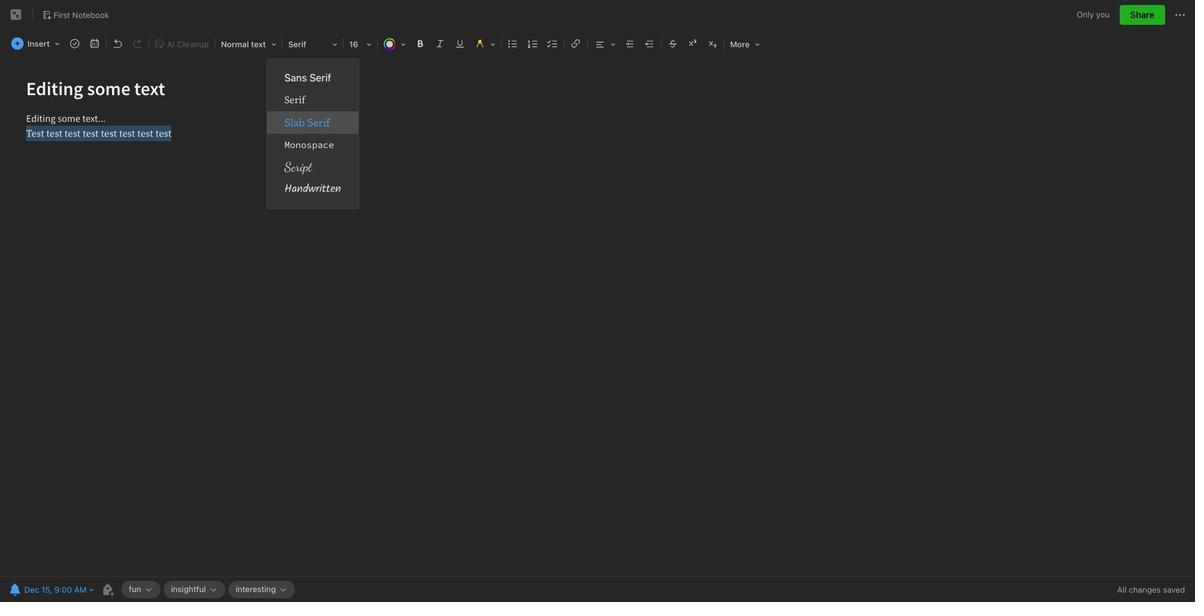 Task type: vqa. For each thing, say whether or not it's contained in the screenshot.
tree inside the Main element
no



Task type: locate. For each thing, give the bounding box(es) containing it.
serif up "sans"
[[288, 39, 306, 49]]

first notebook
[[54, 10, 109, 20]]

only you
[[1077, 9, 1110, 19]]

serif inside menu item
[[307, 116, 330, 129]]

indent image
[[621, 35, 639, 52]]

dec
[[24, 585, 39, 595]]

normal
[[221, 39, 249, 49]]

more actions image
[[1173, 7, 1188, 22]]

outdent image
[[641, 35, 659, 52]]

script link
[[267, 156, 359, 179]]

checklist image
[[544, 35, 562, 52]]

Edit reminder field
[[6, 581, 95, 599]]

share button
[[1120, 5, 1165, 25]]

slab
[[284, 116, 305, 129]]

serif up monospace link at the top left of the page
[[307, 116, 330, 129]]

serif up serif link
[[310, 72, 331, 83]]

notebook
[[72, 10, 109, 20]]

calendar event image
[[86, 35, 103, 52]]

normal text
[[221, 39, 266, 49]]

serif
[[288, 39, 306, 49], [310, 72, 331, 83], [284, 94, 305, 106], [307, 116, 330, 129]]

bold image
[[411, 35, 429, 52]]

handwritten
[[284, 181, 341, 199]]

saved
[[1163, 585, 1185, 595]]

interesting
[[236, 585, 276, 595]]

More field
[[726, 35, 764, 53]]

insightful button
[[164, 581, 225, 599]]

fun Tag actions field
[[141, 586, 153, 595]]

serif inside font family field
[[288, 39, 306, 49]]

am
[[74, 585, 87, 595]]

all
[[1117, 585, 1127, 595]]

share
[[1131, 9, 1155, 20]]

fun
[[129, 585, 141, 595]]

task image
[[66, 35, 83, 52]]

dec 15, 9:00 am button
[[6, 581, 88, 599]]

text
[[251, 39, 266, 49]]

insightful Tag actions field
[[206, 586, 218, 595]]

changes
[[1129, 585, 1161, 595]]

handwritten link
[[267, 179, 359, 201]]

9:00
[[54, 585, 72, 595]]



Task type: describe. For each thing, give the bounding box(es) containing it.
monospace link
[[267, 134, 359, 156]]

insert link image
[[567, 35, 585, 52]]

numbered list image
[[524, 35, 542, 52]]

monospace
[[284, 139, 334, 151]]

interesting Tag actions field
[[276, 586, 288, 595]]

script handwritten
[[284, 159, 341, 199]]

slab serif
[[284, 116, 330, 129]]

collapse note image
[[9, 7, 24, 22]]

sans serif
[[284, 72, 331, 83]]

more
[[730, 39, 750, 49]]

bulleted list image
[[504, 35, 522, 52]]

slab serif menu item
[[267, 111, 359, 134]]

note window element
[[0, 0, 1195, 603]]

15,
[[41, 585, 52, 595]]

dropdown list menu
[[267, 67, 359, 201]]

script
[[284, 159, 312, 175]]

sans serif link
[[267, 67, 359, 89]]

Insert field
[[8, 35, 64, 52]]

first
[[54, 10, 70, 20]]

add tag image
[[100, 583, 115, 598]]

insightful
[[171, 585, 206, 595]]

dec 15, 9:00 am
[[24, 585, 87, 595]]

Alignment field
[[589, 35, 620, 53]]

Font family field
[[284, 35, 342, 53]]

all changes saved
[[1117, 585, 1185, 595]]

underline image
[[451, 35, 469, 52]]

insert
[[27, 39, 50, 49]]

superscript image
[[684, 35, 702, 52]]

Heading level field
[[217, 35, 281, 53]]

slab serif link
[[267, 111, 359, 134]]

subscript image
[[704, 35, 722, 52]]

More actions field
[[1173, 5, 1188, 25]]

interesting button
[[228, 581, 295, 599]]

16
[[349, 39, 358, 49]]

strikethrough image
[[664, 35, 682, 52]]

fun button
[[121, 581, 160, 599]]

Note Editor text field
[[0, 60, 1195, 577]]

italic image
[[431, 35, 449, 52]]

you
[[1096, 9, 1110, 19]]

Font size field
[[345, 35, 376, 53]]

only
[[1077, 9, 1094, 19]]

Font color field
[[379, 35, 410, 53]]

serif up slab
[[284, 94, 305, 106]]

sans
[[284, 72, 307, 83]]

undo image
[[109, 35, 126, 52]]

first notebook button
[[38, 6, 114, 24]]

serif link
[[267, 89, 359, 111]]

Highlight field
[[470, 35, 500, 53]]



